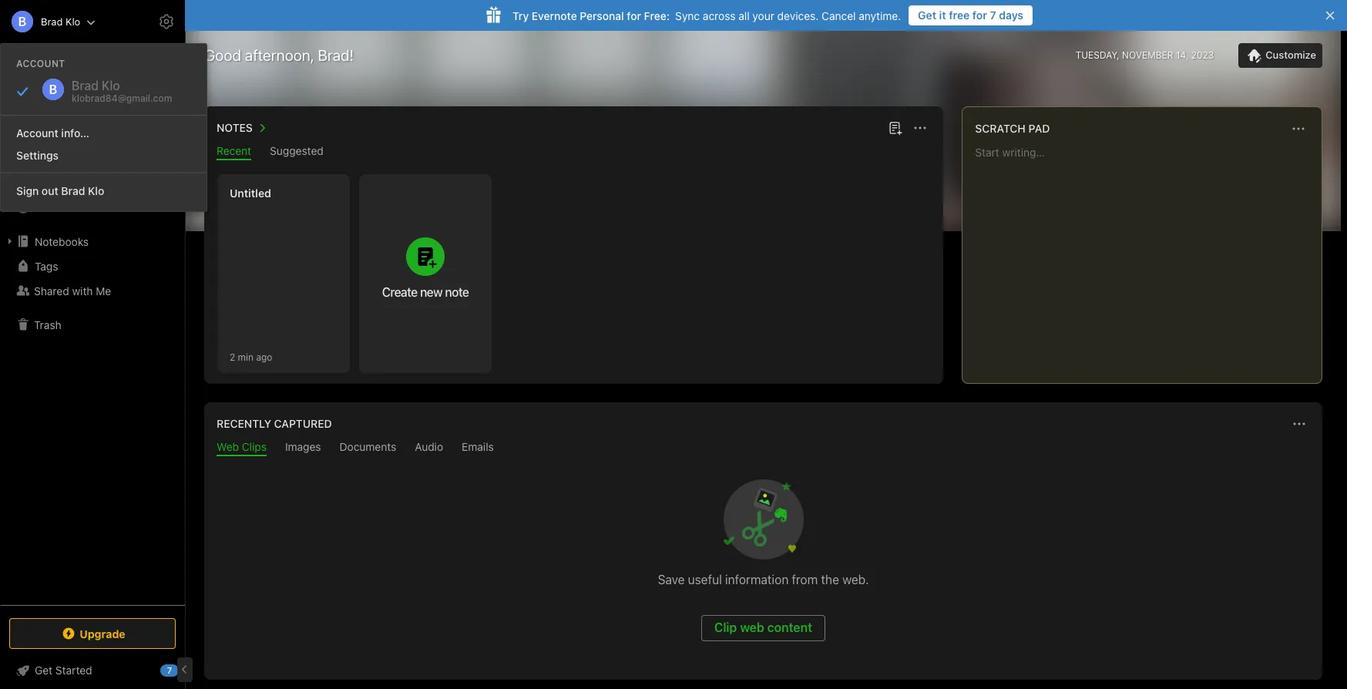 Task type: locate. For each thing, give the bounding box(es) containing it.
0 vertical spatial account
[[16, 58, 65, 69]]

create new note
[[382, 285, 469, 299]]

account for account info…
[[16, 126, 58, 140]]

note
[[445, 285, 469, 299]]

klo up search 'text box'
[[65, 15, 80, 27]]

new
[[420, 285, 443, 299]]

get inside help and learning task checklist field
[[35, 664, 53, 677]]

more actions field for scratch pad
[[1288, 118, 1310, 140]]

november
[[1123, 49, 1174, 61]]

useful
[[688, 573, 722, 587]]

account up new on the left top of page
[[16, 58, 65, 69]]

customize
[[1266, 49, 1317, 61]]

1 horizontal spatial notes
[[217, 121, 253, 134]]

klo down the shortcuts button
[[88, 184, 104, 197]]

None search field
[[20, 45, 165, 72]]

for for 7
[[973, 8, 988, 22]]

emails
[[462, 440, 494, 453]]

clip web content
[[715, 621, 813, 635]]

7 left days
[[990, 8, 997, 22]]

0 horizontal spatial more actions image
[[912, 119, 930, 137]]

upgrade button
[[9, 618, 176, 649]]

2 for from the left
[[627, 9, 641, 22]]

Help and Learning task checklist field
[[0, 658, 185, 683]]

info…
[[61, 126, 89, 140]]

get left "it"
[[918, 8, 937, 22]]

tab list for recently captured
[[207, 440, 1320, 456]]

account
[[16, 58, 65, 69], [16, 126, 58, 140]]

0 horizontal spatial get
[[35, 664, 53, 677]]

1 horizontal spatial more actions image
[[1291, 415, 1309, 433]]

1 vertical spatial get
[[35, 664, 53, 677]]

from
[[792, 573, 818, 587]]

captured
[[274, 417, 332, 430]]

1 tab list from the top
[[207, 144, 941, 160]]

1 horizontal spatial for
[[973, 8, 988, 22]]

tab list containing recent
[[207, 144, 941, 160]]

tuesday,
[[1076, 49, 1120, 61]]

your
[[753, 9, 775, 22]]

get left started
[[35, 664, 53, 677]]

1 vertical spatial notes
[[34, 176, 63, 189]]

klo inside account field
[[65, 15, 80, 27]]

1 account from the top
[[16, 58, 65, 69]]

7
[[990, 8, 997, 22], [167, 665, 172, 675]]

home link
[[0, 121, 185, 146]]

0 vertical spatial notes
[[217, 121, 253, 134]]

Start writing… text field
[[976, 146, 1322, 371]]

shared with me link
[[0, 278, 184, 303]]

images
[[285, 440, 321, 453]]

0 vertical spatial klo
[[65, 15, 80, 27]]

notes up recent
[[217, 121, 253, 134]]

0 horizontal spatial for
[[627, 9, 641, 22]]

tree
[[0, 121, 185, 604]]

sign out brad klo
[[16, 184, 104, 197]]

account up settings
[[16, 126, 58, 140]]

recently captured button
[[214, 415, 332, 433]]

new
[[34, 88, 56, 101]]

1 horizontal spatial klo
[[88, 184, 104, 197]]

evernote
[[532, 9, 577, 22]]

get
[[918, 8, 937, 22], [35, 664, 53, 677]]

1 vertical spatial tab list
[[207, 440, 1320, 456]]

dropdown list menu
[[1, 109, 207, 202]]

1 vertical spatial more actions image
[[1291, 415, 1309, 433]]

images tab
[[285, 440, 321, 456]]

sync
[[676, 9, 700, 22]]

for left 'free:'
[[627, 9, 641, 22]]

tab list containing web clips
[[207, 440, 1320, 456]]

emails tab
[[462, 440, 494, 456]]

14,
[[1176, 49, 1189, 61]]

1 vertical spatial account
[[16, 126, 58, 140]]

create new note button
[[359, 174, 492, 373]]

for for free:
[[627, 9, 641, 22]]

7 inside help and learning task checklist field
[[167, 665, 172, 675]]

1 vertical spatial klo
[[88, 184, 104, 197]]

brad klo
[[41, 15, 80, 27]]

across
[[703, 9, 736, 22]]

notebooks
[[35, 235, 89, 248]]

notes inside notes button
[[217, 121, 253, 134]]

More actions field
[[910, 117, 932, 139], [1288, 118, 1310, 140], [1289, 413, 1311, 435]]

web clips tab
[[217, 440, 267, 456]]

brad right out
[[61, 184, 85, 197]]

2
[[230, 351, 235, 363]]

1 vertical spatial 7
[[167, 665, 172, 675]]

0 vertical spatial get
[[918, 8, 937, 22]]

1 for from the left
[[973, 8, 988, 22]]

click to collapse image
[[179, 661, 191, 679]]

more actions field for recently captured
[[1289, 413, 1311, 435]]

tags
[[35, 259, 58, 273]]

notes
[[217, 121, 253, 134], [34, 176, 63, 189]]

1 vertical spatial brad
[[61, 184, 85, 197]]

with
[[72, 284, 93, 297]]

suggested
[[270, 144, 324, 157]]

untitled
[[230, 187, 271, 200]]

2 account from the top
[[16, 126, 58, 140]]

brad inside account field
[[41, 15, 63, 27]]

0 vertical spatial tab list
[[207, 144, 941, 160]]

web
[[217, 440, 239, 453]]

brad up search 'text box'
[[41, 15, 63, 27]]

save
[[658, 573, 685, 587]]

account info… link
[[1, 122, 207, 144]]

0 vertical spatial brad
[[41, 15, 63, 27]]

get inside button
[[918, 8, 937, 22]]

tab list for notes
[[207, 144, 941, 160]]

try
[[513, 9, 529, 22]]

7 left the 'click to collapse' image
[[167, 665, 172, 675]]

documents tab
[[340, 440, 397, 456]]

0 vertical spatial 7
[[990, 8, 997, 22]]

good afternoon, brad!
[[204, 46, 354, 64]]

klo inside dropdown list menu
[[88, 184, 104, 197]]

out
[[42, 184, 58, 197]]

2 tab list from the top
[[207, 440, 1320, 456]]

klo
[[65, 15, 80, 27], [88, 184, 104, 197]]

notes up tasks on the left
[[34, 176, 63, 189]]

good
[[204, 46, 241, 64]]

documents
[[340, 440, 397, 453]]

brad
[[41, 15, 63, 27], [61, 184, 85, 197]]

for right free
[[973, 8, 988, 22]]

save useful information from the web.
[[658, 573, 869, 587]]

shared
[[34, 284, 69, 297]]

scratch pad button
[[973, 120, 1051, 138]]

for inside button
[[973, 8, 988, 22]]

personal
[[580, 9, 624, 22]]

0 horizontal spatial klo
[[65, 15, 80, 27]]

account info…
[[16, 126, 89, 140]]

web clips tab panel
[[204, 456, 1323, 680]]

0 horizontal spatial 7
[[167, 665, 172, 675]]

clips
[[242, 440, 267, 453]]

1 horizontal spatial 7
[[990, 8, 997, 22]]

2023
[[1192, 49, 1215, 61]]

for
[[973, 8, 988, 22], [627, 9, 641, 22]]

1 horizontal spatial get
[[918, 8, 937, 22]]

audio
[[415, 440, 443, 453]]

trash
[[34, 318, 61, 331]]

2 min ago
[[230, 351, 273, 363]]

get for get started
[[35, 664, 53, 677]]

0 horizontal spatial notes
[[34, 176, 63, 189]]

scratch pad
[[976, 122, 1051, 135]]

account inside 'account info…' link
[[16, 126, 58, 140]]

ago
[[256, 351, 273, 363]]

more actions image
[[1290, 120, 1308, 138]]

free:
[[644, 9, 670, 22]]

more actions image
[[912, 119, 930, 137], [1291, 415, 1309, 433]]

tab list
[[207, 144, 941, 160], [207, 440, 1320, 456]]



Task type: describe. For each thing, give the bounding box(es) containing it.
web.
[[843, 573, 869, 587]]

free
[[949, 8, 970, 22]]

all
[[739, 9, 750, 22]]

days
[[999, 8, 1024, 22]]

account for account
[[16, 58, 65, 69]]

home
[[34, 127, 63, 140]]

clip
[[715, 621, 737, 635]]

scratch
[[976, 122, 1026, 135]]

tags button
[[0, 254, 184, 278]]

shared with me
[[34, 284, 111, 297]]

get for get it free for 7 days
[[918, 8, 937, 22]]

the
[[821, 573, 840, 587]]

notes link
[[0, 170, 184, 195]]

anytime.
[[859, 9, 901, 22]]

information
[[726, 573, 789, 587]]

customize button
[[1239, 43, 1323, 68]]

web
[[740, 621, 765, 635]]

clip web content button
[[702, 615, 826, 641]]

started
[[55, 664, 92, 677]]

web clips
[[217, 440, 267, 453]]

tuesday, november 14, 2023
[[1076, 49, 1215, 61]]

recently captured
[[217, 417, 332, 430]]

tree containing home
[[0, 121, 185, 604]]

pad
[[1029, 122, 1051, 135]]

devices.
[[778, 9, 819, 22]]

cancel
[[822, 9, 856, 22]]

notes button
[[214, 119, 271, 137]]

min
[[238, 351, 254, 363]]

sign out brad klo link
[[1, 180, 207, 202]]

recent tab panel
[[204, 160, 944, 384]]

create
[[382, 285, 418, 299]]

recently
[[217, 417, 271, 430]]

shortcuts button
[[0, 146, 184, 170]]

settings
[[16, 149, 59, 162]]

try evernote personal for free: sync across all your devices. cancel anytime.
[[513, 9, 901, 22]]

suggested tab
[[270, 144, 324, 160]]

get started
[[35, 664, 92, 677]]

settings image
[[157, 12, 176, 31]]

notebooks link
[[0, 229, 184, 254]]

settings link
[[1, 144, 207, 167]]

7 inside button
[[990, 8, 997, 22]]

audio tab
[[415, 440, 443, 456]]

tasks button
[[0, 195, 184, 220]]

expand notebooks image
[[4, 235, 16, 248]]

get it free for 7 days
[[918, 8, 1024, 22]]

recent
[[217, 144, 251, 157]]

tasks
[[34, 201, 62, 214]]

get it free for 7 days button
[[909, 5, 1033, 25]]

it
[[940, 8, 947, 22]]

Account field
[[0, 6, 96, 37]]

Search text field
[[20, 45, 165, 72]]

brad inside dropdown list menu
[[61, 184, 85, 197]]

afternoon,
[[245, 46, 314, 64]]

content
[[768, 621, 813, 635]]

me
[[96, 284, 111, 297]]

trash link
[[0, 312, 184, 337]]

notes inside notes link
[[34, 176, 63, 189]]

brad!
[[318, 46, 354, 64]]

shortcuts
[[35, 152, 83, 165]]

new button
[[9, 81, 176, 109]]

recent tab
[[217, 144, 251, 160]]

sign
[[16, 184, 39, 197]]

0 vertical spatial more actions image
[[912, 119, 930, 137]]

upgrade
[[80, 627, 125, 640]]



Task type: vqa. For each thing, say whether or not it's contained in the screenshot.
Notes
yes



